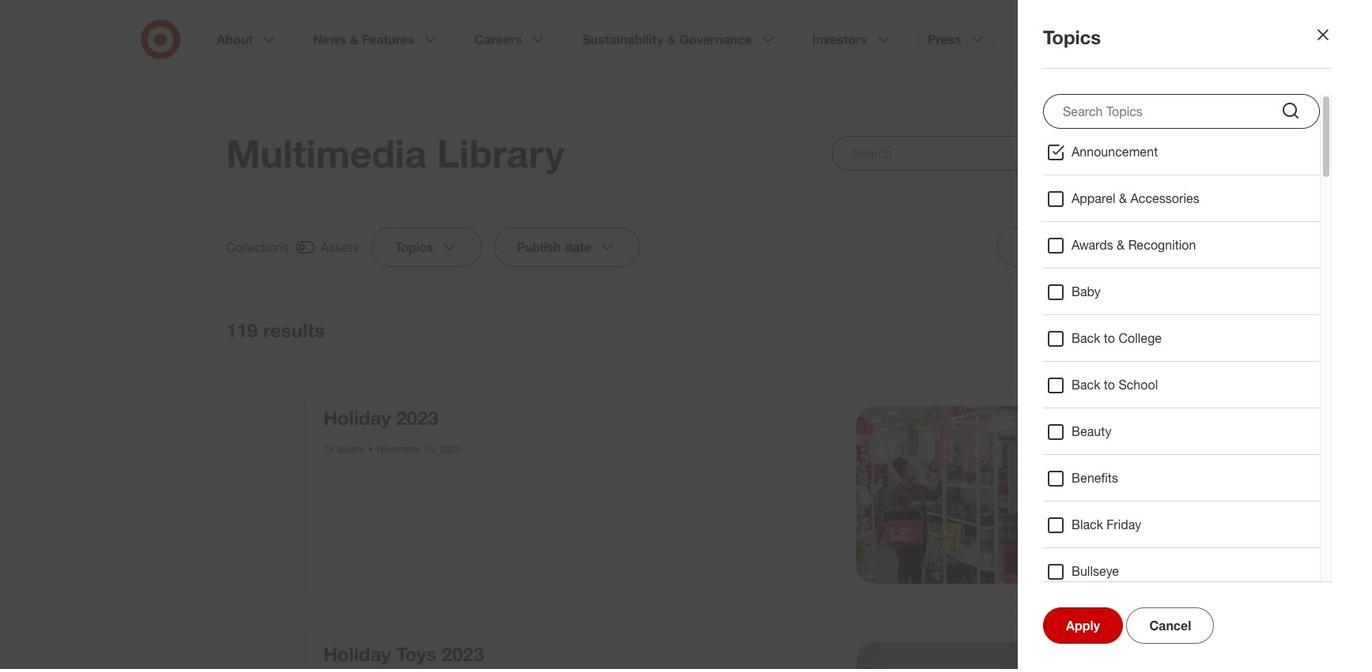Task type: locate. For each thing, give the bounding box(es) containing it.
Back to School checkbox
[[1047, 377, 1065, 396]]

2 back from the top
[[1072, 377, 1101, 393]]

0 vertical spatial back
[[1072, 331, 1101, 346]]

1 vertical spatial to
[[1104, 377, 1115, 393]]

back right back to school checkbox
[[1072, 377, 1101, 393]]

holiday left toys
[[324, 643, 391, 666]]

apparel & accessories
[[1072, 191, 1200, 206]]

1 vertical spatial back
[[1072, 377, 1101, 393]]

1 vertical spatial holiday
[[324, 643, 391, 666]]

back to school
[[1072, 377, 1158, 393]]

None checkbox
[[226, 237, 359, 258], [1062, 319, 1131, 343], [226, 237, 359, 258], [1062, 319, 1131, 343]]

library
[[437, 131, 565, 176]]

assets
[[337, 444, 364, 456]]

benefits
[[1072, 471, 1118, 486]]

publish
[[517, 240, 562, 255]]

119 results
[[226, 319, 325, 343]]

unchecked image
[[1087, 321, 1106, 340]]

2023
[[396, 407, 439, 430], [440, 444, 461, 456], [442, 643, 484, 666]]

to left school
[[1104, 377, 1115, 393]]

0 horizontal spatial topics
[[395, 240, 434, 255]]

0 vertical spatial holiday
[[324, 407, 391, 430]]

Baby checkbox
[[1047, 283, 1065, 302]]

Apparel & Accessories checkbox
[[1047, 190, 1065, 209]]

Awards & Recognition checkbox
[[1047, 237, 1065, 255]]

apply button
[[1043, 608, 1123, 645]]

cancel
[[1150, 619, 1192, 634]]

holiday toys 2023
[[324, 643, 484, 666]]

1 horizontal spatial topics
[[1043, 25, 1101, 49]]

assets
[[321, 240, 359, 255]]

1 holiday from the top
[[324, 407, 391, 430]]

bullseye
[[1072, 564, 1119, 580]]

1 back from the top
[[1072, 331, 1101, 346]]

2023 right 10,
[[440, 444, 461, 456]]

Search Topics search field
[[1043, 94, 1320, 129]]

0 vertical spatial &
[[1119, 191, 1127, 206]]

black friday
[[1072, 517, 1142, 533]]

baby
[[1072, 284, 1101, 300]]

to left "college"
[[1104, 331, 1115, 346]]

1 to from the top
[[1104, 331, 1115, 346]]

2023 right toys
[[442, 643, 484, 666]]

1 vertical spatial 2023
[[440, 444, 461, 456]]

holiday
[[324, 407, 391, 430], [324, 643, 391, 666]]

awards & recognition
[[1072, 237, 1196, 253]]

Announcement checkbox
[[1047, 143, 1065, 162]]

announcement
[[1072, 144, 1158, 160]]

back right back to college option
[[1072, 331, 1101, 346]]

2023 up november 10, 2023
[[396, 407, 439, 430]]

checked image
[[296, 238, 315, 257]]

& right awards
[[1117, 237, 1125, 253]]

recognition
[[1128, 237, 1196, 253]]

0 vertical spatial topics
[[1043, 25, 1101, 49]]

2 vertical spatial 2023
[[442, 643, 484, 666]]

back to college
[[1072, 331, 1162, 346]]

0 vertical spatial 2023
[[396, 407, 439, 430]]

back for back to school
[[1072, 377, 1101, 393]]

topics
[[1043, 25, 1101, 49], [395, 240, 434, 255]]

2 holiday from the top
[[324, 643, 391, 666]]

friday
[[1107, 517, 1142, 533]]

&
[[1119, 191, 1127, 206], [1117, 237, 1125, 253]]

holiday for holiday 2023
[[324, 407, 391, 430]]

Benefits checkbox
[[1047, 470, 1065, 489]]

2 to from the top
[[1104, 377, 1115, 393]]

black
[[1072, 517, 1103, 533]]

multimedia
[[226, 131, 427, 176]]

1 vertical spatial &
[[1117, 237, 1125, 253]]

1 vertical spatial topics
[[395, 240, 434, 255]]

to
[[1104, 331, 1115, 346], [1104, 377, 1115, 393]]

holiday up assets
[[324, 407, 391, 430]]

0 vertical spatial to
[[1104, 331, 1115, 346]]

2023 for 10,
[[440, 444, 461, 456]]

back
[[1072, 331, 1101, 346], [1072, 377, 1101, 393]]

apply
[[1066, 619, 1100, 634]]

& right apparel
[[1119, 191, 1127, 206]]

holiday 2023
[[324, 407, 439, 430]]



Task type: vqa. For each thing, say whether or not it's contained in the screenshot.
BULLSEYE
yes



Task type: describe. For each thing, give the bounding box(es) containing it.
119
[[226, 319, 258, 343]]

Beauty checkbox
[[1047, 423, 1065, 442]]

publish date
[[517, 240, 592, 255]]

results
[[263, 319, 325, 343]]

cancel button
[[1127, 608, 1215, 645]]

topics button
[[372, 228, 482, 267]]

to for college
[[1104, 331, 1115, 346]]

date
[[565, 240, 592, 255]]

15 assets
[[324, 444, 364, 456]]

back for back to college
[[1072, 331, 1101, 346]]

beauty
[[1072, 424, 1112, 440]]

& for apparel
[[1119, 191, 1127, 206]]

topics inside dialog
[[1043, 25, 1101, 49]]

10,
[[424, 444, 437, 456]]

school
[[1119, 377, 1158, 393]]

a guest carrying a red target basket browses colorful holiday displays. image
[[856, 407, 1034, 584]]

Bullseye checkbox
[[1047, 563, 1065, 582]]

holiday 2023 link
[[324, 407, 439, 430]]

apparel
[[1072, 191, 1116, 206]]

november
[[377, 444, 421, 456]]

Black Friday checkbox
[[1047, 517, 1065, 536]]

holiday toys 2023 link
[[324, 643, 484, 666]]

college
[[1119, 331, 1162, 346]]

awards
[[1072, 237, 1113, 253]]

topics dialog
[[0, 0, 1357, 670]]

multimedia library
[[226, 131, 565, 176]]

publish date button
[[494, 228, 640, 267]]

Search search field
[[833, 136, 1131, 171]]

15
[[324, 444, 334, 456]]

Back to College checkbox
[[1047, 330, 1065, 349]]

to for school
[[1104, 377, 1115, 393]]

toys
[[396, 643, 437, 666]]

& for awards
[[1117, 237, 1125, 253]]

accessories
[[1131, 191, 1200, 206]]

november 10, 2023
[[377, 444, 461, 456]]

collections
[[226, 240, 290, 255]]

2023 for toys
[[442, 643, 484, 666]]

topics inside button
[[395, 240, 434, 255]]

holiday for holiday toys 2023
[[324, 643, 391, 666]]



